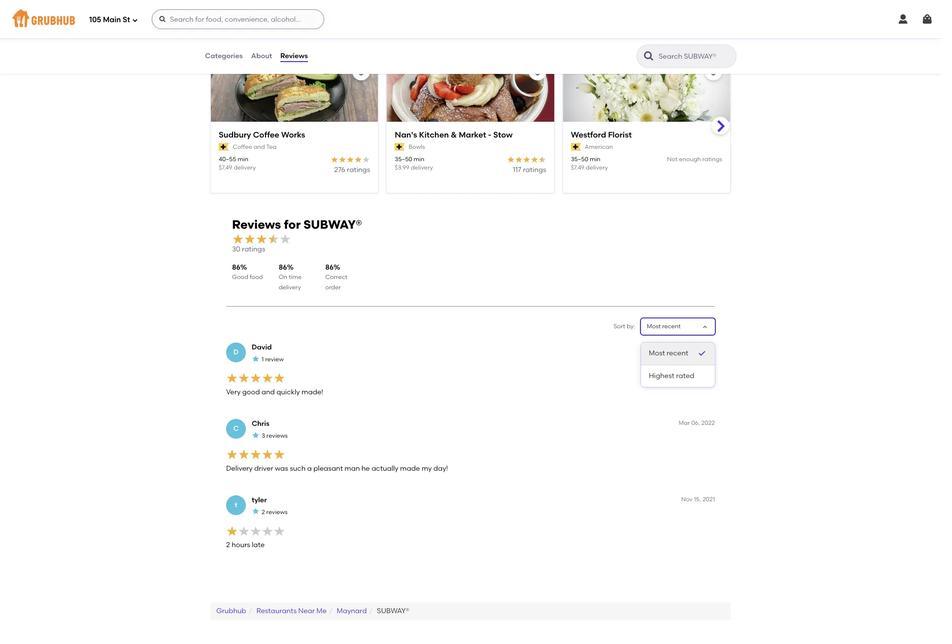 Task type: locate. For each thing, give the bounding box(es) containing it.
105 main st
[[89, 15, 130, 24]]

ratings right 276
[[347, 166, 370, 174]]

3 min from the left
[[590, 156, 601, 163]]

min for sudbury
[[238, 156, 249, 163]]

subway® right maynard link
[[377, 607, 410, 615]]

recent up most recent option
[[663, 323, 681, 330]]

recent
[[663, 323, 681, 330], [667, 349, 689, 358]]

276 ratings
[[335, 166, 370, 174]]

reviews down tyler
[[267, 509, 288, 516]]

2 35–50 from the left
[[571, 156, 589, 163]]

0 horizontal spatial 2
[[226, 541, 230, 549]]

0 horizontal spatial 86
[[232, 263, 241, 272]]

2 for 2 reviews
[[262, 509, 265, 516]]

grubhub link
[[216, 607, 246, 615]]

star icon image for chris
[[252, 431, 260, 439]]

min inside 40–55 min $7.49 delivery
[[238, 156, 249, 163]]

1 vertical spatial star icon image
[[252, 431, 260, 439]]

1 $7.49 from the left
[[219, 164, 232, 171]]

2 horizontal spatial 86
[[326, 263, 334, 272]]

1 horizontal spatial min
[[414, 156, 425, 163]]

star icon image left 1
[[252, 355, 260, 363]]

sudbury coffee works
[[219, 130, 305, 140]]

1 subscription pass image from the left
[[219, 143, 229, 151]]

1 horizontal spatial save this restaurant image
[[884, 66, 896, 77]]

subscription pass image
[[219, 143, 229, 151], [571, 143, 581, 151]]

and
[[254, 143, 265, 150], [262, 388, 275, 396]]

0 horizontal spatial $7.49
[[219, 164, 232, 171]]

most
[[647, 323, 661, 330], [649, 349, 666, 358]]

4 save this restaurant button from the left
[[881, 63, 899, 80]]

0 vertical spatial recent
[[663, 323, 681, 330]]

2 86 from the left
[[279, 263, 287, 272]]

0 horizontal spatial 35–50
[[395, 156, 413, 163]]

sort
[[614, 323, 626, 330]]

3
[[262, 432, 265, 439]]

1 save this restaurant image from the left
[[532, 66, 544, 77]]

2 min from the left
[[414, 156, 425, 163]]

86 up correct
[[326, 263, 334, 272]]

delivery
[[234, 164, 256, 171], [411, 164, 433, 171], [586, 164, 608, 171], [279, 284, 301, 291]]

restaurants
[[257, 607, 297, 615]]

pleasant
[[314, 464, 343, 473]]

86 correct order
[[326, 263, 348, 291]]

most right by: at the bottom of the page
[[647, 323, 661, 330]]

star icon image down tyler
[[252, 508, 260, 516]]

1 horizontal spatial subscription pass image
[[571, 143, 581, 151]]

recent left '14,' at right bottom
[[667, 349, 689, 358]]

1 horizontal spatial 35–50
[[571, 156, 589, 163]]

reviews for reviews
[[281, 52, 308, 60]]

86 up "on" in the top left of the page
[[279, 263, 287, 272]]

save this restaurant image
[[532, 66, 544, 77], [708, 66, 720, 77]]

86 for 86 on time delivery
[[279, 263, 287, 272]]

14,
[[693, 343, 701, 350]]

1 vertical spatial most recent
[[649, 349, 689, 358]]

tea
[[266, 143, 277, 150]]

86 for 86 good food
[[232, 263, 241, 272]]

subscription pass image for westford
[[571, 143, 581, 151]]

$7.49 inside 40–55 min $7.49 delivery
[[219, 164, 232, 171]]

35–50 for westford
[[571, 156, 589, 163]]

subscription pass image down westford
[[571, 143, 581, 151]]

Sort by: field
[[647, 322, 681, 331]]

min inside 35–50 min $3.99 delivery
[[414, 156, 425, 163]]

2022 for delivery driver was such a pleasant man he actually made my day!
[[702, 420, 716, 427]]

86 good food
[[232, 263, 263, 281]]

1 save this restaurant image from the left
[[356, 66, 368, 77]]

35–50 up $3.99
[[395, 156, 413, 163]]

2 $7.49 from the left
[[571, 164, 585, 171]]

2 vertical spatial star icon image
[[252, 508, 260, 516]]

1 vertical spatial subway®
[[377, 607, 410, 615]]

1 35–50 from the left
[[395, 156, 413, 163]]

0 vertical spatial most
[[647, 323, 661, 330]]

1 horizontal spatial 2
[[262, 509, 265, 516]]

coffee and tea
[[233, 143, 277, 150]]

2022 right 06,
[[702, 420, 716, 427]]

delivery down time
[[279, 284, 301, 291]]

in
[[331, 33, 340, 45]]

2 save this restaurant image from the left
[[708, 66, 720, 77]]

$7.49
[[219, 164, 232, 171], [571, 164, 585, 171]]

1 horizontal spatial 86
[[279, 263, 287, 272]]

$7.49 inside 35–50 min $7.49 delivery
[[571, 164, 585, 171]]

subscription pass image for sudbury
[[219, 143, 229, 151]]

0 horizontal spatial min
[[238, 156, 249, 163]]

0 vertical spatial star icon image
[[252, 355, 260, 363]]

117
[[513, 166, 522, 174]]

06,
[[692, 420, 701, 427]]

min down "bowls"
[[414, 156, 425, 163]]

min right 40–55 on the left
[[238, 156, 249, 163]]

reviews inside button
[[281, 52, 308, 60]]

save this restaurant image
[[356, 66, 368, 77], [884, 66, 896, 77]]

1
[[262, 356, 264, 363]]

and down sudbury coffee works
[[254, 143, 265, 150]]

$7.49 for sudbury coffee works
[[219, 164, 232, 171]]

coffee
[[253, 130, 280, 140], [233, 143, 252, 150]]

0 horizontal spatial save this restaurant image
[[356, 66, 368, 77]]

restaurants near me
[[257, 607, 327, 615]]

save this restaurant button
[[353, 63, 370, 80], [529, 63, 547, 80], [705, 63, 723, 80], [881, 63, 899, 80]]

3 86 from the left
[[326, 263, 334, 272]]

reviews down restaurants
[[281, 52, 308, 60]]

star icon image for david
[[252, 355, 260, 363]]

kitchen
[[419, 130, 449, 140]]

1 vertical spatial reviews
[[267, 509, 288, 516]]

ratings right the 117
[[523, 166, 547, 174]]

ratings right '30'
[[242, 245, 265, 254]]

coffee down sudbury
[[233, 143, 252, 150]]

star icon image left 3
[[252, 431, 260, 439]]

$7.49 for westford florist
[[571, 164, 585, 171]]

delivery inside 40–55 min $7.49 delivery
[[234, 164, 256, 171]]

1 2022 from the top
[[702, 343, 716, 350]]

and right good
[[262, 388, 275, 396]]

star icon image
[[252, 355, 260, 363], [252, 431, 260, 439], [252, 508, 260, 516]]

reviews up the 30 ratings
[[232, 218, 281, 232]]

1 horizontal spatial coffee
[[253, 130, 280, 140]]

35–50 down american
[[571, 156, 589, 163]]

good
[[242, 388, 260, 396]]

most up highest
[[649, 349, 666, 358]]

2 down tyler
[[262, 509, 265, 516]]

86 on time delivery
[[279, 263, 302, 291]]

most recent
[[647, 323, 681, 330], [649, 349, 689, 358]]

0 vertical spatial 2
[[262, 509, 265, 516]]

1 vertical spatial most
[[649, 349, 666, 358]]

min down american
[[590, 156, 601, 163]]

most recent inside most recent option
[[649, 349, 689, 358]]

-
[[488, 130, 492, 140]]

86 inside 86 correct order
[[326, 263, 334, 272]]

86
[[232, 263, 241, 272], [279, 263, 287, 272], [326, 263, 334, 272]]

0 vertical spatial coffee
[[253, 130, 280, 140]]

1 horizontal spatial $7.49
[[571, 164, 585, 171]]

86 inside 86 on time delivery
[[279, 263, 287, 272]]

2 reviews from the top
[[267, 509, 288, 516]]

0 vertical spatial most recent
[[647, 323, 681, 330]]

coffee inside sudbury coffee works link
[[253, 130, 280, 140]]

sort by:
[[614, 323, 636, 330]]

1 vertical spatial 2
[[226, 541, 230, 549]]

86 for 86 correct order
[[326, 263, 334, 272]]

1 horizontal spatial save this restaurant image
[[708, 66, 720, 77]]

2 save this restaurant image from the left
[[884, 66, 896, 77]]

mar
[[679, 420, 691, 427]]

35–50 inside 35–50 min $7.49 delivery
[[571, 156, 589, 163]]

2022 for very good and quickly made!
[[702, 343, 716, 350]]

35–50 inside 35–50 min $3.99 delivery
[[395, 156, 413, 163]]

delivery down american
[[586, 164, 608, 171]]

1 vertical spatial recent
[[667, 349, 689, 358]]

most recent up highest rated
[[649, 349, 689, 358]]

order
[[326, 284, 341, 291]]

min inside 35–50 min $7.49 delivery
[[590, 156, 601, 163]]

min for westford
[[590, 156, 601, 163]]

86 inside 86 good food
[[232, 263, 241, 272]]

delivery for nan's
[[411, 164, 433, 171]]

35–50 for nan's
[[395, 156, 413, 163]]

0 vertical spatial reviews
[[267, 432, 288, 439]]

subway® right for
[[304, 218, 362, 232]]

2022 right '14,' at right bottom
[[702, 343, 716, 350]]

main navigation navigation
[[0, 0, 942, 38]]

maynard
[[337, 607, 367, 615]]

1 min from the left
[[238, 156, 249, 163]]

coffee up 'tea'
[[253, 130, 280, 140]]

2 subscription pass image from the left
[[571, 143, 581, 151]]

2 save this restaurant button from the left
[[529, 63, 547, 80]]

sudbury
[[219, 130, 251, 140]]

0 horizontal spatial save this restaurant image
[[532, 66, 544, 77]]

$7.49 down westford
[[571, 164, 585, 171]]

driver
[[254, 464, 273, 473]]

1 86 from the left
[[232, 263, 241, 272]]

delivery driver was such a pleasant man he actually made my day!
[[226, 464, 448, 473]]

3 star icon image from the top
[[252, 508, 260, 516]]

$7.49 down 40–55 on the left
[[219, 164, 232, 171]]

2 star icon image from the top
[[252, 431, 260, 439]]

florist
[[609, 130, 632, 140]]

by:
[[627, 323, 636, 330]]

0 vertical spatial 2022
[[702, 343, 716, 350]]

most recent up most recent option
[[647, 323, 681, 330]]

30 ratings
[[232, 245, 265, 254]]

0 vertical spatial subway®
[[304, 218, 362, 232]]

delivery inside 35–50 min $3.99 delivery
[[411, 164, 433, 171]]

2 hours late
[[226, 541, 265, 549]]

sudbury coffee works logo image
[[211, 57, 378, 139]]

35–50
[[395, 156, 413, 163], [571, 156, 589, 163]]

grubhub
[[216, 607, 246, 615]]

delivery down 40–55 on the left
[[234, 164, 256, 171]]

such
[[290, 464, 306, 473]]

1 vertical spatial reviews
[[232, 218, 281, 232]]

maynard link
[[337, 607, 367, 615]]

1 vertical spatial 2022
[[702, 420, 716, 427]]

1 vertical spatial coffee
[[233, 143, 252, 150]]

min
[[238, 156, 249, 163], [414, 156, 425, 163], [590, 156, 601, 163]]

my
[[422, 464, 432, 473]]

3 reviews
[[262, 432, 288, 439]]

nan's kitchen & market - stow link
[[395, 130, 547, 141]]

0 vertical spatial reviews
[[281, 52, 308, 60]]

30
[[232, 245, 241, 254]]

reviews right 3
[[267, 432, 288, 439]]

3 save this restaurant button from the left
[[705, 63, 723, 80]]

delivery for westford
[[586, 164, 608, 171]]

svg image
[[898, 13, 910, 25], [922, 13, 934, 25], [159, 15, 167, 23], [132, 17, 138, 23]]

subscription pass image up 40–55 on the left
[[219, 143, 229, 151]]

ratings for 276 ratings
[[347, 166, 370, 174]]

2 left hours
[[226, 541, 230, 549]]

most recent option
[[642, 343, 716, 365]]

2 horizontal spatial min
[[590, 156, 601, 163]]

1 reviews from the top
[[267, 432, 288, 439]]

sponsored
[[211, 33, 266, 45]]

1 star icon image from the top
[[252, 355, 260, 363]]

2 2022 from the top
[[702, 420, 716, 427]]

delivery right $3.99
[[411, 164, 433, 171]]

nov 15, 2021
[[682, 496, 716, 503]]

reviews
[[281, 52, 308, 60], [232, 218, 281, 232]]

35–50 min $7.49 delivery
[[571, 156, 608, 171]]

0 horizontal spatial subscription pass image
[[219, 143, 229, 151]]

1 save this restaurant button from the left
[[353, 63, 370, 80]]

delivery inside 35–50 min $7.49 delivery
[[586, 164, 608, 171]]

86 up good
[[232, 263, 241, 272]]

near
[[299, 607, 315, 615]]



Task type: vqa. For each thing, say whether or not it's contained in the screenshot.


Task type: describe. For each thing, give the bounding box(es) containing it.
1 horizontal spatial subway®
[[377, 607, 410, 615]]

not enough ratings
[[668, 156, 723, 163]]

star icon image for tyler
[[252, 508, 260, 516]]

min for nan's
[[414, 156, 425, 163]]

not
[[668, 156, 678, 163]]

your
[[343, 33, 366, 45]]

tyler
[[252, 496, 267, 505]]

reviews button
[[280, 38, 309, 74]]

nov
[[682, 496, 693, 503]]

35–50 min $3.99 delivery
[[395, 156, 433, 171]]

categories
[[205, 52, 243, 60]]

0 horizontal spatial subway®
[[304, 218, 362, 232]]

quickly
[[277, 388, 300, 396]]

for
[[284, 218, 301, 232]]

Search for food, convenience, alcohol... search field
[[152, 9, 324, 29]]

westford florist link
[[571, 130, 723, 141]]

a
[[307, 464, 312, 473]]

1 vertical spatial and
[[262, 388, 275, 396]]

caret down icon image
[[702, 323, 710, 331]]

mar 06, 2022
[[679, 420, 716, 427]]

westford florist logo image
[[563, 57, 731, 139]]

chris
[[252, 420, 270, 428]]

recent inside option
[[667, 349, 689, 358]]

man
[[345, 464, 360, 473]]

t
[[235, 501, 238, 509]]

check icon image
[[698, 349, 708, 359]]

westford
[[571, 130, 607, 140]]

15,
[[695, 496, 702, 503]]

reviews for tyler
[[267, 509, 288, 516]]

save this restaurant button for sudbury coffee works
[[353, 63, 370, 80]]

ratings for 117 ratings
[[523, 166, 547, 174]]

about button
[[251, 38, 273, 74]]

delivery inside 86 on time delivery
[[279, 284, 301, 291]]

Search SUBWAY® search field
[[658, 52, 734, 61]]

david
[[252, 343, 272, 352]]

works
[[281, 130, 305, 140]]

117 ratings
[[513, 166, 547, 174]]

on
[[279, 274, 288, 281]]

nan's
[[395, 130, 418, 140]]

delivery for sudbury
[[234, 164, 256, 171]]

actually
[[372, 464, 399, 473]]

about
[[251, 52, 272, 60]]

very
[[226, 388, 241, 396]]

categories button
[[205, 38, 243, 74]]

save this restaurant button for westford florist
[[705, 63, 723, 80]]

day!
[[434, 464, 448, 473]]

reviews for chris
[[267, 432, 288, 439]]

40–55
[[219, 156, 236, 163]]

late
[[252, 541, 265, 549]]

40–55 min $7.49 delivery
[[219, 156, 256, 171]]

main
[[103, 15, 121, 24]]

d
[[234, 348, 239, 357]]

recent inside field
[[663, 323, 681, 330]]

subscription pass image
[[395, 143, 405, 151]]

reviews for subway®
[[232, 218, 362, 232]]

delivery
[[226, 464, 253, 473]]

market
[[459, 130, 487, 140]]

save this restaurant image for nan's kitchen & market - stow
[[532, 66, 544, 77]]

ratings for 30 ratings
[[242, 245, 265, 254]]

search icon image
[[644, 50, 655, 62]]

very good and quickly made!
[[226, 388, 323, 396]]

save this restaurant image for westford florist
[[708, 66, 720, 77]]

jul 14, 2022
[[683, 343, 716, 350]]

american
[[585, 143, 613, 150]]

105
[[89, 15, 101, 24]]

restaurants
[[269, 33, 328, 45]]

highest
[[649, 372, 675, 380]]

c
[[233, 425, 239, 433]]

nan's kitchen & market - stow logo image
[[387, 57, 555, 139]]

most inside most recent option
[[649, 349, 666, 358]]

0 vertical spatial and
[[254, 143, 265, 150]]

reviews for reviews for subway®
[[232, 218, 281, 232]]

sudbury coffee works link
[[219, 130, 370, 141]]

made
[[400, 464, 420, 473]]

2021
[[703, 496, 716, 503]]

restaurants near me link
[[257, 607, 327, 615]]

2 reviews
[[262, 509, 288, 516]]

0 horizontal spatial coffee
[[233, 143, 252, 150]]

made!
[[302, 388, 323, 396]]

bowls
[[409, 143, 425, 150]]

st
[[123, 15, 130, 24]]

save this restaurant button for nan's kitchen & market - stow
[[529, 63, 547, 80]]

2 for 2 hours late
[[226, 541, 230, 549]]

ratings right enough
[[703, 156, 723, 163]]

276
[[335, 166, 346, 174]]

enough
[[680, 156, 702, 163]]

highest rated
[[649, 372, 695, 380]]

nan's kitchen & market - stow
[[395, 130, 513, 140]]

&
[[451, 130, 457, 140]]

review
[[265, 356, 284, 363]]

was
[[275, 464, 288, 473]]

time
[[289, 274, 302, 281]]

most inside most recent field
[[647, 323, 661, 330]]

he
[[362, 464, 370, 473]]

1 review
[[262, 356, 284, 363]]

good
[[232, 274, 248, 281]]

jul
[[683, 343, 692, 350]]

area
[[368, 33, 392, 45]]

$3.99
[[395, 164, 410, 171]]



